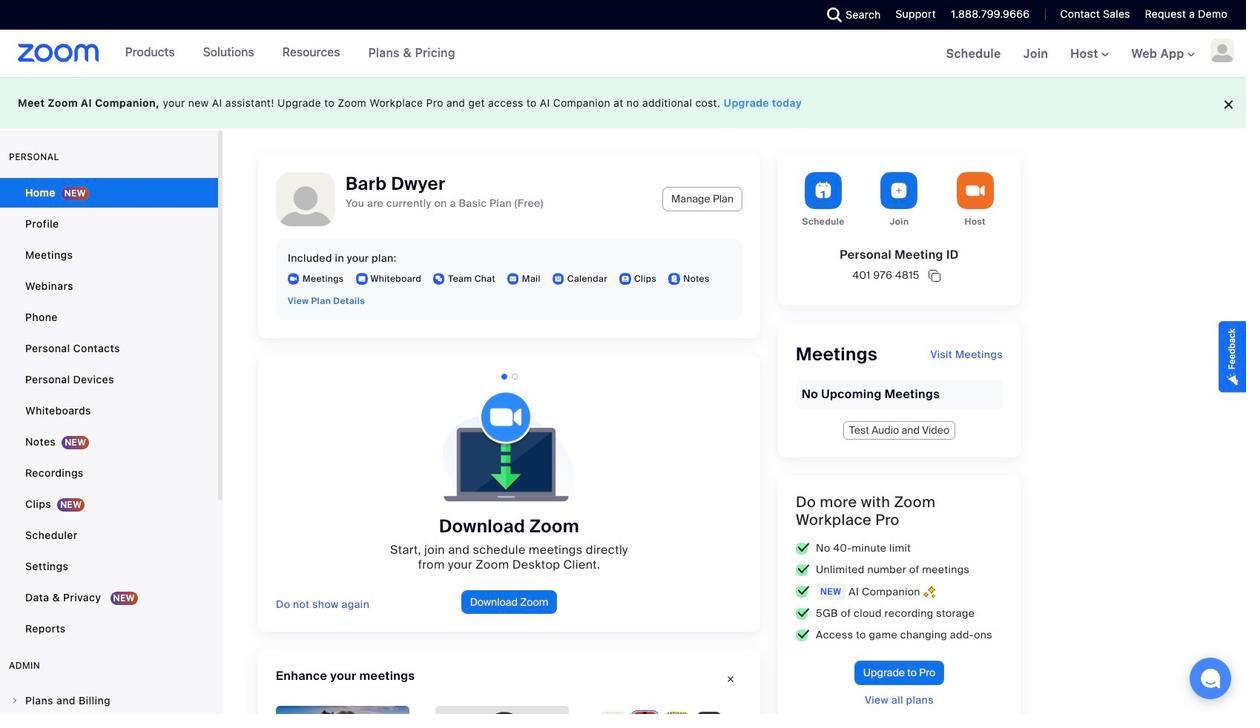 Task type: vqa. For each thing, say whether or not it's contained in the screenshot.
profile.zoom_meetings image in the left of the page
yes



Task type: describe. For each thing, give the bounding box(es) containing it.
host image
[[957, 172, 994, 209]]

profile.zoom_calendar image
[[553, 273, 564, 285]]

profile.zoom_meetings image
[[288, 273, 300, 285]]

open chat image
[[1200, 668, 1221, 689]]

profile.zoom_whiteboard image
[[356, 273, 368, 285]]

avatar image
[[277, 173, 335, 231]]

right image
[[10, 697, 19, 706]]

profile.zoom_mail image
[[507, 273, 519, 285]]

personal menu menu
[[0, 178, 218, 645]]

profile picture image
[[1211, 39, 1235, 62]]

download zoom image
[[431, 392, 588, 503]]

advanced feature image
[[924, 586, 935, 598]]

profile.zoom_clips image
[[619, 273, 631, 285]]

zoom logo image
[[18, 44, 99, 62]]

join image
[[881, 172, 918, 209]]

schedule image
[[805, 172, 842, 209]]



Task type: locate. For each thing, give the bounding box(es) containing it.
profile.zoom_team_chat image
[[433, 273, 445, 285]]

3 check box image from the top
[[796, 608, 810, 620]]

banner
[[0, 30, 1246, 79]]

check box image
[[796, 586, 810, 598]]

check box image
[[796, 543, 810, 555], [796, 564, 810, 576], [796, 608, 810, 620], [796, 630, 810, 641]]

profile.zoom_notes image
[[669, 273, 681, 285]]

product information navigation
[[99, 30, 467, 77]]

meetings navigation
[[935, 30, 1246, 79]]

2 check box image from the top
[[796, 564, 810, 576]]

1 check box image from the top
[[796, 543, 810, 555]]

footer
[[0, 77, 1246, 128]]

menu item
[[0, 687, 218, 714]]

4 check box image from the top
[[796, 630, 810, 641]]



